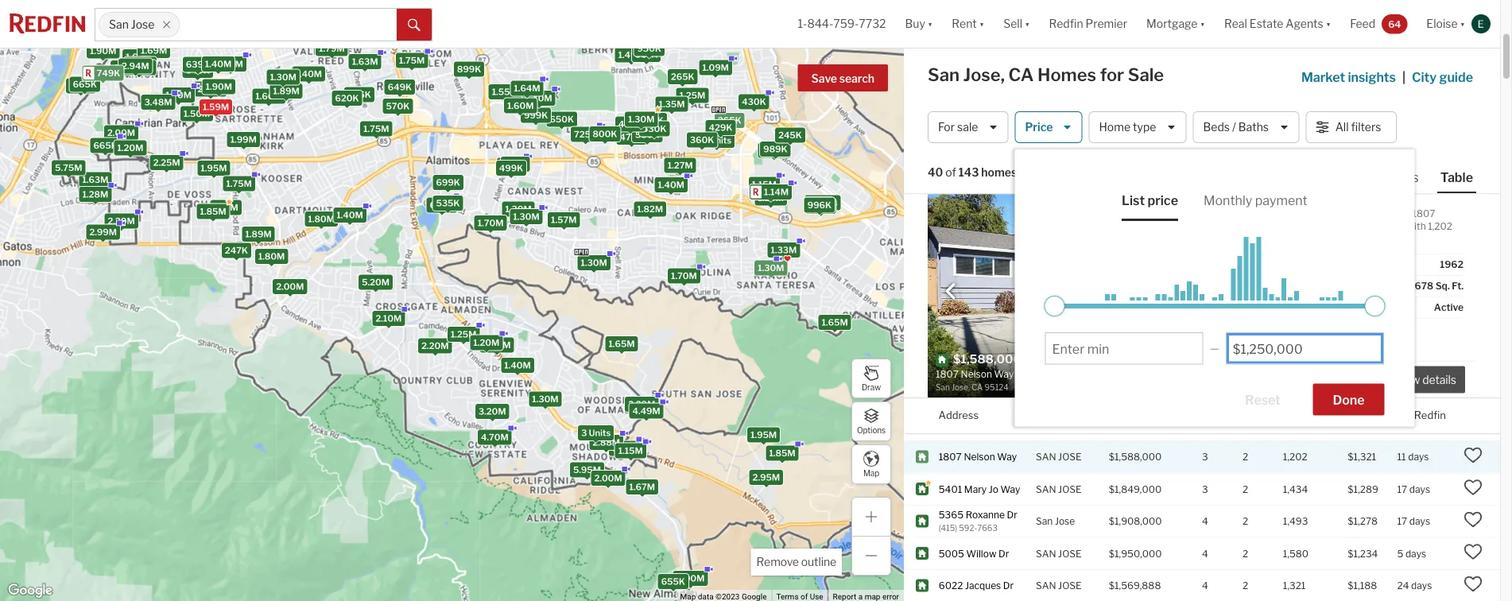 Task type: vqa. For each thing, say whether or not it's contained in the screenshot.


Task type: describe. For each thing, give the bounding box(es) containing it.
0 vertical spatial 649k
[[186, 65, 210, 76]]

feed
[[1350, 17, 1376, 31]]

favorite this home image for 5 days
[[1464, 543, 1483, 562]]

1 vertical spatial 1807
[[939, 451, 962, 463]]

1 horizontal spatial 1,202
[[1283, 451, 1308, 463]]

$1,289
[[1348, 484, 1379, 495]]

429k
[[709, 123, 733, 133]]

next button image
[[1171, 283, 1187, 299]]

4 for $1,569,888
[[1202, 580, 1208, 592]]

way for oaks
[[1021, 258, 1041, 270]]

3 inside welcome to lovely single family residence at 1807 nelson way! 3 bedrooms and 2 bathrooms with 1,202 sf living space buil...
[[1272, 221, 1278, 232]]

5 favorite this home image from the top
[[1464, 478, 1483, 497]]

maximum price slider
[[1365, 296, 1385, 316]]

1-844-759-7732
[[798, 17, 886, 31]]

0 vertical spatial 11
[[1287, 280, 1296, 292]]

days right 335 at the top right
[[1418, 194, 1439, 205]]

0 vertical spatial 1.20m
[[117, 143, 143, 153]]

$1,569,888
[[1109, 580, 1161, 592]]

dr for 5005 willow dr
[[999, 548, 1009, 560]]

rent ▾ button
[[952, 0, 984, 48]]

1 vertical spatial 11 days
[[1397, 451, 1429, 463]]

family
[[1326, 208, 1354, 219]]

▾ for buy ▾
[[928, 17, 933, 31]]

2 horizontal spatial 1.60m
[[507, 101, 534, 111]]

0 horizontal spatial 11 days
[[1287, 280, 1320, 292]]

0 horizontal spatial 1.95m
[[201, 163, 227, 173]]

1 vertical spatial 649k
[[388, 82, 412, 92]]

844-
[[807, 17, 833, 31]]

999k
[[524, 110, 548, 121]]

for sale
[[938, 120, 978, 134]]

40 of 143 homes
[[928, 166, 1017, 179]]

1 horizontal spatial 1.25m
[[680, 90, 705, 101]]

$/sq.
[[1215, 259, 1238, 270]]

0 horizontal spatial 1.89m
[[245, 229, 272, 239]]

jose for $1,950,000
[[1058, 548, 1082, 560]]

0 vertical spatial 1.70m
[[166, 90, 192, 100]]

days right '77'
[[1411, 162, 1432, 173]]

0 vertical spatial 1.63m
[[352, 56, 378, 67]]

1 horizontal spatial 1.90m
[[206, 82, 232, 92]]

12360 redmond ave
[[939, 162, 1033, 173]]

1 favorite this home image from the top
[[1464, 156, 1483, 175]]

san for 15980 carlton ave
[[1036, 323, 1056, 334]]

buil...
[[1287, 233, 1310, 245]]

home type button
[[1089, 111, 1187, 143]]

san for 5005 willow dr
[[1036, 548, 1056, 560]]

1-844-759-7732 link
[[798, 17, 886, 31]]

submit search image
[[408, 19, 421, 32]]

2 horizontal spatial 1.75m
[[399, 55, 425, 66]]

0 vertical spatial 1.90m
[[90, 46, 116, 56]]

14361 lenray ln
[[939, 355, 1012, 366]]

$5,750,000
[[1109, 323, 1163, 334]]

6 favorite this home image from the top
[[1464, 511, 1483, 530]]

0 horizontal spatial 1.75m
[[226, 178, 252, 189]]

minimum price slider
[[1044, 296, 1065, 316]]

0 vertical spatial 1.89m
[[273, 86, 300, 96]]

sell ▾
[[1004, 17, 1030, 31]]

san for 5401 mary jo way
[[1036, 484, 1056, 495]]

list price element
[[1122, 180, 1178, 221]]

1 vertical spatial 1.75m
[[363, 124, 389, 134]]

3 right $1,849,000
[[1202, 484, 1208, 495]]

home
[[1099, 120, 1131, 134]]

17 days for $1,278
[[1397, 516, 1430, 527]]

1 horizontal spatial 2.20m
[[421, 341, 449, 351]]

0 vertical spatial on
[[1215, 280, 1228, 292]]

2.29m
[[628, 399, 655, 410]]

save search button
[[798, 64, 888, 91]]

days right 16 in the bottom right of the page
[[1410, 355, 1431, 366]]

1,410
[[1283, 419, 1307, 431]]

2 vertical spatial 1.70m
[[671, 271, 697, 281]]

1 vertical spatial 1.70m
[[478, 218, 504, 228]]

bertram
[[969, 194, 1006, 205]]

4 for $1,888,000
[[1202, 419, 1208, 431]]

535k
[[436, 198, 460, 208]]

$1,849,000
[[1109, 484, 1162, 495]]

dr for 5365 roxanne dr (415) 592-7663
[[1007, 510, 1018, 521]]

5.20m
[[362, 277, 390, 288]]

jose for $1,698,000
[[1058, 355, 1082, 366]]

▾ for sell ▾
[[1025, 17, 1030, 31]]

1807 nelson way link
[[939, 451, 1021, 464]]

1 horizontal spatial 1.65m
[[822, 317, 848, 328]]

map region
[[0, 0, 1090, 601]]

redmond
[[970, 162, 1014, 173]]

$1,888,000
[[1109, 419, 1162, 431]]

1.27m
[[668, 160, 693, 171]]

view inside 20695 view oaks way link
[[972, 258, 994, 270]]

650k
[[550, 114, 574, 124]]

5972
[[939, 65, 963, 77]]

5365 roxanne dr (415) 592-7663
[[939, 510, 1018, 533]]

san jose for 5401 mary jo way
[[1036, 484, 1082, 495]]

view inside 'view details' button
[[1395, 373, 1420, 387]]

1.40m down 1.79m
[[295, 69, 322, 79]]

0 horizontal spatial 1.80m
[[258, 251, 285, 262]]

ave for 15980 carlton ave
[[1006, 323, 1023, 334]]

view details
[[1395, 373, 1456, 387]]

1 vertical spatial 665k
[[93, 140, 117, 151]]

950k
[[637, 43, 661, 54]]

monthly payment element
[[1204, 180, 1308, 221]]

24 days
[[1397, 580, 1432, 592]]

1 vertical spatial 1.15m
[[618, 446, 643, 456]]

san left jose,
[[928, 64, 960, 85]]

jose for $5,750,000
[[1058, 323, 1082, 334]]

way for jo
[[1001, 484, 1020, 495]]

residence
[[1356, 208, 1399, 219]]

jose for $1,888,000
[[1058, 419, 1082, 431]]

days right 111
[[1413, 226, 1434, 238]]

dialog containing list price
[[1015, 149, 1415, 427]]

jose,
[[963, 64, 1005, 85]]

1 san jose from the top
[[1036, 97, 1082, 109]]

5499 blossom tree ln link
[[939, 386, 1040, 399]]

0 horizontal spatial san jose
[[109, 18, 155, 31]]

user photo image
[[1472, 14, 1491, 33]]

all filters button
[[1306, 111, 1397, 143]]

ave for 12360 redmond ave
[[1016, 162, 1033, 173]]

san for 5601 drysdale dr
[[1036, 419, 1056, 431]]

beds / baths
[[1203, 120, 1269, 134]]

favorite this home image for 50 days
[[1464, 285, 1483, 304]]

and
[[1329, 221, 1345, 232]]

1.40m up 3.20m
[[504, 360, 531, 370]]

40 for 40 days
[[1397, 419, 1410, 431]]

5 ▾ from the left
[[1326, 17, 1331, 31]]

0 vertical spatial 665k
[[73, 79, 97, 89]]

Enter max text field
[[1233, 341, 1377, 357]]

days down "40 days"
[[1408, 451, 1429, 463]]

rd for 6805 almaden rd
[[1008, 226, 1021, 238]]

0 vertical spatial 1.85m
[[200, 206, 226, 217]]

units for 3 units
[[589, 428, 611, 438]]

5.75m
[[55, 163, 82, 173]]

▾ for mortgage ▾
[[1200, 17, 1205, 31]]

5005 willow dr link
[[939, 547, 1021, 560]]

san jose for 14361 lenray ln
[[1036, 355, 1082, 366]]

2 san from the top
[[1036, 290, 1056, 302]]

3 right "$1,588,000"
[[1202, 451, 1208, 463]]

$1,339
[[1348, 419, 1379, 431]]

1807 inside welcome to lovely single family residence at 1807 nelson way! 3 bedrooms and 2 bathrooms with 1,202 sf living space buil...
[[1412, 208, 1435, 219]]

reset
[[1245, 392, 1281, 408]]

6805 almaden rd
[[939, 226, 1021, 238]]

buy ▾
[[905, 17, 933, 31]]

los
[[1036, 129, 1055, 141]]

4 favorite this home image from the top
[[1464, 382, 1483, 401]]

single
[[1298, 208, 1324, 219]]

325 days
[[1397, 129, 1438, 141]]

5972 quantum lp link
[[939, 64, 1021, 77]]

4 for $1,950,000
[[1202, 548, 1208, 560]]

1.09m
[[702, 62, 729, 73]]

325
[[1397, 129, 1415, 141]]

996k
[[808, 200, 832, 210]]

details
[[1422, 373, 1456, 387]]

living
[[1229, 233, 1256, 245]]

1 horizontal spatial 1.60m
[[256, 91, 282, 101]]

|
[[1402, 69, 1406, 85]]

$/sq. ft.
[[1215, 259, 1251, 270]]

21292 bertram rd link
[[939, 193, 1021, 206]]

1.24m
[[758, 193, 784, 203]]

0 horizontal spatial 1.60m
[[126, 52, 152, 62]]

6022 jacques dr
[[939, 580, 1014, 592]]

favorite button image
[[1171, 198, 1198, 225]]

3 down $5,750,000
[[1105, 351, 1113, 366]]

5401 mary jo way
[[939, 484, 1020, 495]]

2 units
[[702, 135, 732, 146]]

favorite this home image for 24 days
[[1464, 575, 1483, 594]]

989k
[[763, 144, 787, 154]]

2 inside map "region"
[[702, 135, 708, 146]]

days right 177
[[1415, 323, 1436, 334]]

510k
[[504, 159, 527, 169]]

530k down '1.35m' at the left top of the page
[[642, 124, 667, 134]]

beds / baths button
[[1193, 111, 1300, 143]]

1.28m
[[82, 189, 108, 200]]

1 vertical spatial 1.20m
[[473, 337, 500, 348]]

5
[[1397, 548, 1404, 560]]

ln inside 'link'
[[1029, 387, 1040, 399]]

0 vertical spatial on redfin
[[1215, 280, 1259, 292]]

space
[[1258, 233, 1285, 245]]

0 horizontal spatial ln
[[1001, 355, 1012, 366]]

4.49m
[[633, 406, 660, 416]]

filters
[[1351, 120, 1381, 134]]

335
[[1397, 194, 1416, 205]]

google image
[[4, 580, 56, 601]]

real
[[1224, 17, 1247, 31]]

40 for 40 of 143 homes
[[928, 166, 943, 179]]

1 horizontal spatial 1.15m
[[752, 179, 777, 190]]

▾ for eloise ▾
[[1460, 17, 1465, 31]]

0 vertical spatial 1.80m
[[308, 214, 335, 224]]

jose for $1,569,888
[[1058, 580, 1082, 592]]

days right 50
[[1412, 290, 1433, 302]]

3 left 1
[[1202, 355, 1208, 366]]

1 san from the top
[[1036, 97, 1056, 109]]

$1,908,000
[[1109, 516, 1162, 527]]

1 vertical spatial 1.65m
[[609, 339, 635, 349]]

photos
[[1376, 169, 1419, 185]]

12360
[[939, 162, 968, 173]]

guide
[[1439, 69, 1473, 85]]



Task type: locate. For each thing, give the bounding box(es) containing it.
177 days
[[1397, 323, 1436, 334]]

units
[[710, 135, 732, 146], [816, 197, 838, 208], [589, 428, 611, 438]]

san jose right 7663
[[1036, 516, 1075, 527]]

6 san from the top
[[1036, 451, 1056, 463]]

1807 up with
[[1412, 208, 1435, 219]]

1 horizontal spatial 11 days
[[1397, 451, 1429, 463]]

rd inside 'link'
[[1008, 194, 1020, 205]]

1 horizontal spatial ft.
[[1452, 280, 1464, 292]]

on up hoa
[[1215, 280, 1228, 292]]

on inside button
[[1398, 409, 1412, 421]]

11 down "40 days"
[[1397, 451, 1406, 463]]

1 vertical spatial ln
[[1029, 387, 1040, 399]]

2 vertical spatial 1.75m
[[226, 178, 252, 189]]

units for 8 units
[[816, 197, 838, 208]]

baths
[[1239, 120, 1269, 134]]

favorite this home image
[[1464, 60, 1483, 79], [1464, 285, 1483, 304], [1464, 350, 1483, 369], [1213, 370, 1232, 389], [1464, 446, 1483, 465], [1464, 543, 1483, 562], [1464, 575, 1483, 594]]

7 san from the top
[[1036, 484, 1056, 495]]

17 days up 5 days
[[1397, 516, 1430, 527]]

1 vertical spatial redfin
[[1230, 280, 1259, 292]]

2 vertical spatial units
[[589, 428, 611, 438]]

1.40m up 2.19m
[[205, 59, 232, 69]]

1 horizontal spatial san jose
[[1036, 516, 1075, 527]]

1 vertical spatial view
[[1395, 373, 1420, 387]]

2 san jose from the top
[[1036, 323, 1082, 334]]

9 jose from the top
[[1058, 580, 1082, 592]]

0 vertical spatial ave
[[1016, 162, 1033, 173]]

on redfin down 2 days
[[1398, 409, 1446, 421]]

4 san from the top
[[1036, 355, 1056, 366]]

$1,588,000
[[1109, 451, 1162, 463]]

15980
[[939, 323, 969, 334]]

4 4 from the top
[[1202, 580, 1208, 592]]

favorite button checkbox
[[1171, 198, 1198, 225]]

4,678 sq. ft.
[[1406, 280, 1464, 292]]

1.85m up 2.95m
[[769, 448, 796, 458]]

search
[[839, 72, 875, 85]]

1 jose from the top
[[1058, 97, 1082, 109]]

1 horizontal spatial 1.95m
[[751, 430, 777, 440]]

dr right willow
[[999, 548, 1009, 560]]

1807
[[1412, 208, 1435, 219], [939, 451, 962, 463]]

price
[[1025, 120, 1053, 134]]

11 up none
[[1287, 280, 1296, 292]]

3 up space in the top right of the page
[[1272, 221, 1278, 232]]

0 horizontal spatial jose
[[131, 18, 155, 31]]

0 vertical spatial ln
[[1001, 355, 1012, 366]]

dr for 5601 drysdale dr
[[1006, 419, 1016, 431]]

1,580
[[1283, 548, 1309, 560]]

days down view details
[[1405, 387, 1426, 399]]

5499
[[939, 387, 964, 399]]

2 inside welcome to lovely single family residence at 1807 nelson way! 3 bedrooms and 2 bathrooms with 1,202 sf living space buil...
[[1347, 221, 1353, 232]]

1.64m
[[514, 83, 540, 93]]

1 horizontal spatial 11
[[1397, 451, 1406, 463]]

1 vertical spatial 1.63m
[[82, 175, 108, 185]]

jose
[[1058, 97, 1082, 109], [1058, 290, 1082, 302], [1058, 323, 1082, 334], [1058, 355, 1082, 366], [1058, 419, 1082, 431], [1058, 451, 1082, 463], [1058, 484, 1082, 495], [1058, 548, 1082, 560], [1058, 580, 1082, 592]]

nelson down welcome
[[1215, 221, 1246, 232]]

0 vertical spatial 11 days
[[1287, 280, 1320, 292]]

4 san jose from the top
[[1036, 419, 1082, 431]]

0000 harwood rd
[[939, 129, 1022, 141]]

save
[[811, 72, 837, 85]]

6 jose from the top
[[1058, 451, 1082, 463]]

ave right redmond
[[1016, 162, 1033, 173]]

0 vertical spatial 1.95m
[[201, 163, 227, 173]]

1 horizontal spatial 1.20m
[[473, 337, 500, 348]]

view left oaks
[[972, 258, 994, 270]]

665k down 749k
[[73, 79, 97, 89]]

1.63m up 1.28m
[[82, 175, 108, 185]]

1.75m down submit search image
[[399, 55, 425, 66]]

units for 2 units
[[710, 135, 732, 146]]

2 vertical spatial rd
[[1008, 226, 1021, 238]]

days right 73
[[1411, 258, 1432, 270]]

1,202
[[1428, 221, 1453, 232], [1162, 351, 1194, 366], [1283, 451, 1308, 463]]

1 horizontal spatial 1.85m
[[769, 448, 796, 458]]

1.63m up 625k
[[352, 56, 378, 67]]

1.85m up 247k
[[200, 206, 226, 217]]

▾ right mortgage
[[1200, 17, 1205, 31]]

1 17 days from the top
[[1397, 484, 1430, 495]]

1 vertical spatial 1.85m
[[769, 448, 796, 458]]

way up the jo
[[997, 451, 1017, 463]]

665k up 1.28m
[[93, 140, 117, 151]]

none
[[1296, 302, 1320, 313]]

1.95m up 2.95m
[[751, 430, 777, 440]]

lot size
[[1359, 280, 1394, 292]]

options
[[857, 426, 886, 435]]

1 vertical spatial 1.80m
[[258, 251, 285, 262]]

8 san from the top
[[1036, 548, 1056, 560]]

jose left remove san jose image
[[131, 18, 155, 31]]

1 horizontal spatial 1.63m
[[352, 56, 378, 67]]

1 vertical spatial nelson
[[964, 451, 995, 463]]

favorite this home image for 16 days
[[1464, 350, 1483, 369]]

0 horizontal spatial 649k
[[186, 65, 210, 76]]

way
[[1021, 258, 1041, 270], [997, 451, 1017, 463], [1001, 484, 1020, 495]]

▾ right rent
[[979, 17, 984, 31]]

units down 429k
[[710, 135, 732, 146]]

3 ▾ from the left
[[1025, 17, 1030, 31]]

1.75m up 1.91m
[[226, 178, 252, 189]]

rd right almaden
[[1008, 226, 1021, 238]]

▾ left user photo
[[1460, 17, 1465, 31]]

Enter min text field
[[1052, 341, 1196, 357]]

san jose for 6022 jacques dr
[[1036, 580, 1082, 592]]

$1,950,000 down $1,908,000
[[1109, 548, 1162, 560]]

bedrooms
[[1280, 221, 1327, 232]]

mortgage ▾
[[1147, 17, 1205, 31]]

11 days up none
[[1287, 280, 1320, 292]]

ft. right sq.
[[1452, 280, 1464, 292]]

san jose up "1.69m"
[[109, 18, 155, 31]]

5 jose from the top
[[1058, 419, 1082, 431]]

redfin inside button
[[1049, 17, 1083, 31]]

draw
[[862, 383, 881, 392]]

san right 22601 at right
[[970, 290, 986, 302]]

to
[[1259, 208, 1268, 219]]

ave left minimum price 'slider'
[[1025, 290, 1042, 302]]

1 horizontal spatial nelson
[[1215, 221, 1246, 232]]

tree
[[1007, 387, 1027, 399]]

ft. right $/sq.
[[1240, 259, 1251, 270]]

1 horizontal spatial 1.89m
[[273, 86, 300, 96]]

4.70m
[[481, 432, 509, 442]]

1.40m down 1.27m
[[658, 180, 685, 190]]

881k
[[635, 49, 658, 60]]

at
[[1401, 208, 1410, 219]]

units right 8
[[816, 197, 838, 208]]

0 vertical spatial ft.
[[1240, 259, 1251, 270]]

2 vertical spatial ave
[[1006, 323, 1023, 334]]

redfin inside button
[[1414, 409, 1446, 421]]

san jose for 5005 willow dr
[[1036, 548, 1082, 560]]

2 vertical spatial way
[[1001, 484, 1020, 495]]

3 inside map "region"
[[581, 428, 587, 438]]

san jose for 1807 nelson way
[[1036, 451, 1082, 463]]

3 san jose from the top
[[1036, 355, 1082, 366]]

0 horizontal spatial 1.20m
[[117, 143, 143, 153]]

8 san jose from the top
[[1036, 580, 1082, 592]]

2.94m
[[122, 61, 149, 71]]

days right 24
[[1411, 580, 1432, 592]]

▾
[[928, 17, 933, 31], [979, 17, 984, 31], [1025, 17, 1030, 31], [1200, 17, 1205, 31], [1326, 17, 1331, 31], [1460, 17, 1465, 31]]

11 days down "40 days"
[[1397, 451, 1429, 463]]

4 ▾ from the left
[[1200, 17, 1205, 31]]

1 vertical spatial 1.25m
[[451, 329, 477, 340]]

1 vertical spatial units
[[816, 197, 838, 208]]

40
[[928, 166, 943, 179], [1397, 419, 1410, 431]]

1 horizontal spatial 1.80m
[[308, 214, 335, 224]]

1 vertical spatial 1,202
[[1162, 351, 1194, 366]]

0 vertical spatial jose
[[131, 18, 155, 31]]

map
[[863, 468, 879, 478]]

1 vertical spatial $1,950,000
[[1109, 548, 1162, 560]]

on down 2 days
[[1398, 409, 1412, 421]]

0 horizontal spatial 1.25m
[[451, 329, 477, 340]]

dr inside 5365 roxanne dr (415) 592-7663
[[1007, 510, 1018, 521]]

1.75m down 570k on the left top
[[363, 124, 389, 134]]

5.00m
[[676, 573, 705, 584]]

san for 14361 lenray ln
[[1036, 355, 1056, 366]]

17 for $1,278
[[1397, 516, 1407, 527]]

$1,950,000 up $5,750,000
[[1109, 290, 1162, 302]]

2 17 from the top
[[1397, 516, 1407, 527]]

699k
[[436, 177, 460, 188]]

2 4 from the top
[[1202, 516, 1208, 527]]

4 jose from the top
[[1058, 355, 1082, 366]]

0 horizontal spatial 2.20m
[[108, 216, 135, 226]]

6 ▾ from the left
[[1460, 17, 1465, 31]]

rd right bertram
[[1008, 194, 1020, 205]]

6805 almaden rd link
[[939, 225, 1021, 238]]

592-
[[959, 524, 977, 533]]

5 san jose from the top
[[1036, 451, 1082, 463]]

address button
[[939, 398, 979, 433]]

dr right jacques
[[1003, 580, 1014, 592]]

0 vertical spatial redfin
[[1049, 17, 1083, 31]]

1 ▾ from the left
[[928, 17, 933, 31]]

photo of 1807 nelson way, san jose, ca 95124 image
[[928, 194, 1202, 398]]

1.90m up the 1.59m
[[206, 82, 232, 92]]

5 san from the top
[[1036, 419, 1056, 431]]

0 horizontal spatial 1.65m
[[609, 339, 635, 349]]

market insights link
[[1301, 52, 1396, 87]]

reset button
[[1225, 384, 1300, 415]]

1 horizontal spatial view
[[1395, 373, 1420, 387]]

1,202 inside welcome to lovely single family residence at 1807 nelson way! 3 bedrooms and 2 bathrooms with 1,202 sf living space buil...
[[1428, 221, 1453, 232]]

san jose for 15980 carlton ave
[[1036, 323, 1082, 334]]

ave right carlton
[[1006, 323, 1023, 334]]

2 vertical spatial 1,202
[[1283, 451, 1308, 463]]

1 vertical spatial ft.
[[1452, 280, 1464, 292]]

3 left 2.88m
[[581, 428, 587, 438]]

$1,950,000 for —
[[1109, 290, 1162, 302]]

jacques
[[965, 580, 1001, 592]]

6 san jose from the top
[[1036, 484, 1082, 495]]

17 for $1,289
[[1397, 484, 1407, 495]]

2 ▾ from the left
[[979, 17, 984, 31]]

0 vertical spatial san jose
[[109, 18, 155, 31]]

monthly payment
[[1204, 192, 1308, 208]]

2.20m
[[108, 216, 135, 226], [421, 341, 449, 351]]

1 vertical spatial way
[[997, 451, 1017, 463]]

0 horizontal spatial units
[[589, 428, 611, 438]]

12360 redmond ave link
[[939, 161, 1033, 174]]

days up 5 days
[[1410, 516, 1430, 527]]

3
[[1272, 221, 1278, 232], [1105, 351, 1113, 366], [1202, 355, 1208, 366], [1243, 387, 1249, 399], [581, 428, 587, 438], [1202, 451, 1208, 463], [1202, 484, 1208, 495]]

rd for 0000 harwood rd
[[1010, 129, 1022, 141]]

1.40m up 5.20m
[[337, 210, 363, 220]]

0 vertical spatial way
[[1021, 258, 1041, 270]]

days up none
[[1298, 280, 1320, 292]]

8 jose from the top
[[1058, 548, 1082, 560]]

1 vertical spatial san jose
[[1036, 516, 1075, 527]]

0 horizontal spatial 1.63m
[[82, 175, 108, 185]]

1 vertical spatial 265k
[[718, 115, 741, 126]]

1.15m up 1.24m
[[752, 179, 777, 190]]

rd inside "link"
[[1008, 226, 1021, 238]]

0 horizontal spatial 1,202
[[1162, 351, 1194, 366]]

749k
[[97, 68, 120, 78]]

— inside dialog
[[1210, 341, 1219, 355]]

2 $1,950,000 from the top
[[1109, 548, 1162, 560]]

2 jose from the top
[[1058, 290, 1082, 302]]

3 down 1
[[1243, 387, 1249, 399]]

1 $1,950,000 from the top
[[1109, 290, 1162, 302]]

0 horizontal spatial 11
[[1287, 280, 1296, 292]]

1807 up 5401
[[939, 451, 962, 463]]

done button
[[1313, 384, 1385, 415]]

nelson up 5401 mary jo way
[[964, 451, 995, 463]]

remove san jose image
[[162, 20, 171, 29]]

1.89m left 620k
[[273, 86, 300, 96]]

2 horizontal spatial redfin
[[1414, 409, 1446, 421]]

1.95m up 1.91m
[[201, 163, 227, 173]]

5 days
[[1397, 548, 1427, 560]]

days down 2 days
[[1412, 419, 1433, 431]]

3 favorite this home image from the top
[[1464, 253, 1483, 272]]

ave
[[1016, 162, 1033, 173], [1025, 290, 1042, 302], [1006, 323, 1023, 334]]

on redfin down $/sq. ft.
[[1215, 280, 1259, 292]]

0 horizontal spatial ft.
[[1240, 259, 1251, 270]]

san for 6022 jacques dr
[[1036, 580, 1056, 592]]

for sale button
[[928, 111, 1009, 143]]

1 vertical spatial 1.90m
[[206, 82, 232, 92]]

0 horizontal spatial 1.70m
[[166, 90, 192, 100]]

city guide link
[[1412, 68, 1476, 87]]

7 jose from the top
[[1058, 484, 1082, 495]]

days right $1,289
[[1410, 484, 1430, 495]]

heading
[[936, 351, 1065, 394]]

22601 san vicente ave san jose
[[939, 290, 1082, 302]]

way right the jo
[[1001, 484, 1020, 495]]

265k up 2 units
[[718, 115, 741, 126]]

2 favorite this home image from the top
[[1464, 189, 1483, 208]]

4 for $1,908,000
[[1202, 516, 1208, 527]]

dr for 6022 jacques dr
[[1003, 580, 1014, 592]]

dialog
[[1015, 149, 1415, 427]]

jose for $1,588,000
[[1058, 451, 1082, 463]]

0 horizontal spatial 40
[[928, 166, 943, 179]]

blossom
[[966, 387, 1005, 399]]

rent
[[952, 17, 977, 31]]

1 horizontal spatial 265k
[[718, 115, 741, 126]]

san right 7663
[[1036, 516, 1053, 527]]

willow
[[966, 548, 997, 560]]

home type
[[1099, 120, 1156, 134]]

17 days right $1,289
[[1397, 484, 1430, 495]]

0 horizontal spatial view
[[972, 258, 994, 270]]

harwood
[[967, 129, 1008, 141]]

24
[[1397, 580, 1409, 592]]

1 vertical spatial 1.89m
[[245, 229, 272, 239]]

jose for $1,849,000
[[1058, 484, 1082, 495]]

1.65m
[[822, 317, 848, 328], [609, 339, 635, 349]]

jose left $1,908,000
[[1055, 516, 1075, 527]]

real estate agents ▾
[[1224, 17, 1331, 31]]

1 vertical spatial 17 days
[[1397, 516, 1430, 527]]

5365
[[939, 510, 964, 521]]

0 vertical spatial 40
[[928, 166, 943, 179]]

lp
[[1008, 65, 1020, 77]]

$1,950,000 for 4
[[1109, 548, 1162, 560]]

2 horizontal spatial 1.70m
[[671, 271, 697, 281]]

530k down 505k
[[635, 129, 659, 140]]

rd for 21292 bertram rd
[[1008, 194, 1020, 205]]

40 down 2 days
[[1397, 419, 1410, 431]]

0 vertical spatial 1.15m
[[752, 179, 777, 190]]

1,202 right $1,698,000
[[1162, 351, 1194, 366]]

649k up 2.19m
[[186, 65, 210, 76]]

0 horizontal spatial 265k
[[671, 72, 695, 82]]

favorite this home image
[[1464, 156, 1483, 175], [1464, 189, 1483, 208], [1464, 253, 1483, 272], [1464, 382, 1483, 401], [1464, 478, 1483, 497], [1464, 511, 1483, 530]]

san for 1807 nelson way
[[1036, 451, 1056, 463]]

rd left price
[[1010, 129, 1022, 141]]

units up 5.95m
[[589, 428, 611, 438]]

1.25m
[[680, 90, 705, 101], [451, 329, 477, 340]]

3 san from the top
[[1036, 323, 1056, 334]]

1 vertical spatial 11
[[1397, 451, 1406, 463]]

san jose for 5601 drysdale dr
[[1036, 419, 1082, 431]]

ln right lenray
[[1001, 355, 1012, 366]]

1 horizontal spatial 1.75m
[[363, 124, 389, 134]]

1 horizontal spatial redfin
[[1230, 280, 1259, 292]]

sale
[[1128, 64, 1164, 85]]

remove
[[756, 555, 799, 569]]

17 right $1,289
[[1397, 484, 1407, 495]]

1.40m up 999k
[[526, 93, 552, 103]]

3 4 from the top
[[1202, 548, 1208, 560]]

17 days for $1,289
[[1397, 484, 1430, 495]]

redfin down $/sq. ft.
[[1230, 280, 1259, 292]]

9 san from the top
[[1036, 580, 1056, 592]]

nelson inside welcome to lovely single family residence at 1807 nelson way! 3 bedrooms and 2 bathrooms with 1,202 sf living space buil...
[[1215, 221, 1246, 232]]

0 horizontal spatial on
[[1215, 280, 1228, 292]]

mortgage ▾ button
[[1137, 0, 1215, 48]]

16
[[1397, 355, 1408, 366]]

welcome
[[1215, 208, 1257, 219]]

1.89m up 247k
[[245, 229, 272, 239]]

previous button image
[[943, 283, 959, 299]]

1 horizontal spatial ln
[[1029, 387, 1040, 399]]

way right oaks
[[1021, 258, 1041, 270]]

—
[[1109, 65, 1117, 77], [1348, 65, 1356, 77], [1397, 65, 1406, 77], [1202, 129, 1210, 141], [1243, 129, 1251, 141], [1283, 129, 1291, 141], [1348, 129, 1356, 141], [1202, 194, 1210, 205], [1243, 194, 1251, 205], [1283, 194, 1291, 205], [1243, 226, 1251, 238], [1243, 258, 1251, 270], [1202, 290, 1210, 302], [1243, 290, 1251, 302], [1283, 290, 1291, 302], [1348, 290, 1356, 302], [1202, 323, 1210, 334], [1243, 323, 1251, 334], [1283, 323, 1291, 334], [1348, 323, 1356, 334], [1210, 341, 1219, 355]]

3 jose from the top
[[1058, 323, 1082, 334]]

1 vertical spatial 1.95m
[[751, 430, 777, 440]]

1.35m
[[659, 99, 685, 109]]

1 horizontal spatial 1807
[[1412, 208, 1435, 219]]

dr right roxanne
[[1007, 510, 1018, 521]]

days right 5
[[1406, 548, 1427, 560]]

0 vertical spatial 1.25m
[[680, 90, 705, 101]]

21292
[[939, 194, 967, 205]]

draw button
[[852, 359, 891, 398]]

all
[[1335, 120, 1349, 134]]

days right 325 on the top of the page
[[1417, 129, 1438, 141]]

22601
[[939, 290, 968, 302]]

1 vertical spatial 2.20m
[[421, 341, 449, 351]]

for
[[1100, 64, 1124, 85]]

1 vertical spatial ave
[[1025, 290, 1042, 302]]

size
[[1376, 280, 1394, 292]]

view up 2 days
[[1395, 373, 1420, 387]]

san up 2.94m
[[109, 18, 129, 31]]

1 horizontal spatial jose
[[1055, 516, 1075, 527]]

0 vertical spatial 17 days
[[1397, 484, 1430, 495]]

7 san jose from the top
[[1036, 548, 1082, 560]]

40 days
[[1397, 419, 1433, 431]]

499k
[[499, 163, 523, 174]]

40 left of
[[928, 166, 943, 179]]

save search
[[811, 72, 875, 85]]

5401 mary jo way link
[[939, 483, 1021, 496]]

1,202 up "1,434"
[[1283, 451, 1308, 463]]

1,202 right with
[[1428, 221, 1453, 232]]

roxanne
[[966, 510, 1005, 521]]

redfin left premier
[[1049, 17, 1083, 31]]

▾ for rent ▾
[[979, 17, 984, 31]]

1 horizontal spatial units
[[710, 135, 732, 146]]

0 horizontal spatial 1.90m
[[90, 46, 116, 56]]

1 vertical spatial on redfin
[[1398, 409, 1446, 421]]

1.49m
[[618, 50, 645, 60]]

265k up '1.35m' at the left top of the page
[[671, 72, 695, 82]]

None search field
[[180, 9, 397, 41]]

favorite this home image for 11 days
[[1464, 446, 1483, 465]]

payment
[[1255, 192, 1308, 208]]

649k up 570k on the left top
[[388, 82, 412, 92]]

335 days
[[1397, 194, 1439, 205]]

$1,234
[[1348, 548, 1378, 560]]

1 vertical spatial jose
[[1055, 516, 1075, 527]]

2 17 days from the top
[[1397, 516, 1430, 527]]

2 vertical spatial redfin
[[1414, 409, 1446, 421]]

1 4 from the top
[[1202, 419, 1208, 431]]

redfin premier button
[[1040, 0, 1137, 48]]

1.15m up 1.67m at the bottom left of the page
[[618, 446, 643, 456]]

1 17 from the top
[[1397, 484, 1407, 495]]

1.99m
[[230, 135, 257, 145]]

465k
[[618, 119, 642, 129]]

sell ▾ button
[[994, 0, 1040, 48]]

1.90m up 749k
[[90, 46, 116, 56]]

2 horizontal spatial 1,202
[[1428, 221, 1453, 232]]



